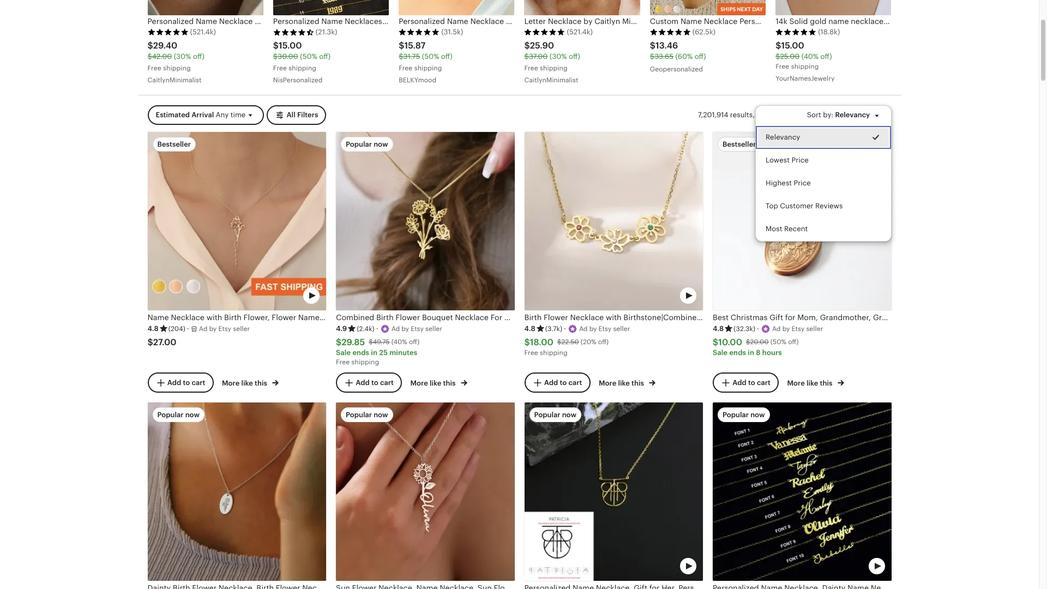 Task type: locate. For each thing, give the bounding box(es) containing it.
1 seller from the left
[[233, 325, 250, 333]]

1 vertical spatial price
[[794, 179, 811, 187]]

5 out of 5 stars image for 13.46
[[650, 28, 691, 36]]

2 cart from the left
[[380, 378, 394, 387]]

seller
[[233, 325, 250, 333], [425, 325, 442, 333], [613, 325, 630, 333], [806, 325, 823, 333]]

more for 10.00
[[787, 379, 805, 387]]

a d b y etsy seller up minutes
[[391, 325, 442, 333]]

3 like from the left
[[618, 379, 630, 387]]

sale down 10.00
[[713, 349, 728, 357]]

(30% inside $ 29.40 $ 42.00 (30% off) free shipping caitlynminimalist
[[174, 53, 191, 61]]

a d b y etsy seller
[[199, 325, 250, 333], [391, 325, 442, 333], [579, 325, 630, 333], [772, 325, 823, 333]]

5 out of 5 stars image up 13.46 at the right
[[650, 28, 691, 36]]

(40% inside the $ 29.85 $ 49.75 (40% off) sale ends in 25 minutes free shipping
[[392, 338, 407, 346]]

more like this link
[[222, 377, 279, 388], [410, 377, 467, 388], [599, 377, 656, 388], [787, 377, 844, 388]]

free for $ 15.00 $ 30.00 (50% off) free shipping nispersonalized
[[273, 64, 287, 72]]

2 d from the left
[[396, 325, 400, 333]]

(50%
[[300, 53, 317, 61], [422, 53, 439, 61], [771, 338, 787, 346]]

1 caitlynminimalist from the left
[[148, 76, 201, 84]]

best christmas gift for mom, grandmother, great grandma, aunt, rose gold necklace, flower locket, keepsake photo frame charm, n1799 image
[[713, 132, 892, 311]]

free inside $ 15.00 $ 25.00 (40% off) free shipping yournamesjewelry
[[776, 63, 790, 70]]

3 b from the left
[[589, 325, 594, 333]]

4 add from the left
[[733, 378, 747, 387]]

3 5 out of 5 stars image from the left
[[524, 28, 565, 36]]

5 5 out of 5 stars image from the left
[[776, 28, 817, 36]]

1 y from the left
[[213, 325, 217, 333]]

sale down the 29.85
[[336, 349, 351, 357]]

1 horizontal spatial bestseller
[[723, 140, 756, 148]]

off) down (18.8k)
[[821, 53, 832, 61]]

(60%
[[676, 53, 693, 61]]

4 5 out of 5 stars image from the left
[[650, 28, 691, 36]]

popular now link
[[148, 403, 326, 589], [336, 403, 515, 589], [524, 403, 703, 589], [713, 403, 892, 589]]

0 horizontal spatial caitlynminimalist
[[148, 76, 201, 84]]

2 horizontal spatial (50%
[[771, 338, 787, 346]]

0 horizontal spatial relevancy
[[766, 133, 800, 141]]

shipping for $ 25.90 $ 37.00 (30% off) free shipping caitlynminimalist
[[540, 64, 568, 72]]

(521.4k) down personalized name necklace by caitlynminimalist • gold name necklace with box chain • perfect gift for her • personalized gift • nm81f91 image
[[190, 28, 216, 36]]

4 a d b y etsy seller from the left
[[772, 325, 823, 333]]

caitlynminimalist down 42.00
[[148, 76, 201, 84]]

2 sale from the left
[[713, 349, 728, 357]]

to
[[183, 378, 190, 387], [371, 378, 378, 387], [560, 378, 567, 387], [748, 378, 755, 387]]

5 out of 5 stars image up 25.00
[[776, 28, 817, 36]]

more like this
[[222, 379, 269, 387], [410, 379, 457, 387], [599, 379, 646, 387], [787, 379, 834, 387]]

0 horizontal spatial (521.4k)
[[190, 28, 216, 36]]

this
[[255, 379, 267, 387], [443, 379, 456, 387], [632, 379, 644, 387], [820, 379, 833, 387]]

· right (32.3k)
[[757, 324, 759, 333]]

4 more like this from the left
[[787, 379, 834, 387]]

18.00
[[530, 337, 554, 347]]

off) inside $ 13.46 $ 33.65 (60% off) geopersonalized
[[695, 53, 706, 61]]

(40% up minutes
[[392, 338, 407, 346]]

caitlynminimalist
[[148, 76, 201, 84], [524, 76, 578, 84]]

price up top customer reviews
[[794, 179, 811, 187]]

$ 10.00 $ 20.00 (50% off) sale ends in 8 hours
[[713, 337, 799, 357]]

in left 25
[[371, 349, 378, 357]]

1 like from the left
[[241, 379, 253, 387]]

15.00 inside $ 15.00 $ 25.00 (40% off) free shipping yournamesjewelry
[[781, 41, 804, 51]]

5 out of 5 stars image up 25.90
[[524, 28, 565, 36]]

a d b y etsy seller up hours
[[772, 325, 823, 333]]

off) for $ 15.00 $ 30.00 (50% off) free shipping nispersonalized
[[319, 53, 331, 61]]

etsy up $ 18.00 $ 22.50 (20% off) free shipping at the right bottom of page
[[599, 325, 612, 333]]

2 add to cart button from the left
[[336, 373, 402, 393]]

add to cart button down 27.00 at bottom left
[[148, 373, 213, 393]]

3 etsy from the left
[[599, 325, 612, 333]]

1 horizontal spatial caitlynminimalist
[[524, 76, 578, 84]]

3 add to cart from the left
[[544, 378, 582, 387]]

arrival
[[192, 111, 214, 119]]

2 (30% from the left
[[550, 53, 567, 61]]

d up minutes
[[396, 325, 400, 333]]

1 vertical spatial (40%
[[392, 338, 407, 346]]

3 more like this from the left
[[599, 379, 646, 387]]

4 add to cart button from the left
[[713, 373, 779, 393]]

ends for 10.00
[[729, 349, 746, 357]]

cart
[[192, 378, 205, 387], [380, 378, 394, 387], [569, 378, 582, 387], [757, 378, 771, 387]]

top customer reviews link
[[756, 195, 891, 218]]

now for sun flower necklace, name necklace, sun flower name necklace, dainty necklace, personalized necklace, mothers day gift, gifts for her image
[[374, 411, 388, 419]]

2 (521.4k) from the left
[[567, 28, 593, 36]]

4 seller from the left
[[806, 325, 823, 333]]

add to cart button down the $ 29.85 $ 49.75 (40% off) sale ends in 25 minutes free shipping at the bottom left of page
[[336, 373, 402, 393]]

add to cart button down 8
[[713, 373, 779, 393]]

(18.8k)
[[818, 28, 840, 36]]

$ 18.00 $ 22.50 (20% off) free shipping
[[524, 337, 609, 357]]

popular
[[346, 140, 372, 148], [157, 411, 184, 419], [346, 411, 372, 419], [534, 411, 560, 419], [723, 411, 749, 419]]

free for $ 15.87 $ 31.75 (50% off) free shipping belkymood
[[399, 64, 413, 72]]

off) inside the $ 29.85 $ 49.75 (40% off) sale ends in 25 minutes free shipping
[[409, 338, 420, 346]]

a right (204)
[[199, 325, 204, 333]]

(50% inside $ 15.87 $ 31.75 (50% off) free shipping belkymood
[[422, 53, 439, 61]]

free inside $ 25.90 $ 37.00 (30% off) free shipping caitlynminimalist
[[524, 64, 538, 72]]

3 to from the left
[[560, 378, 567, 387]]

(3.7k)
[[545, 325, 562, 333]]

2 a d b y etsy seller from the left
[[391, 325, 442, 333]]

popular now
[[346, 140, 388, 148], [157, 411, 200, 419], [346, 411, 388, 419], [534, 411, 577, 419], [723, 411, 765, 419]]

4.8
[[148, 324, 159, 333], [524, 324, 536, 333], [713, 324, 724, 333]]

42.00
[[152, 53, 172, 61]]

1 (30% from the left
[[174, 53, 191, 61]]

15.00 for 25.00
[[781, 41, 804, 51]]

more like this for 29.85
[[410, 379, 457, 387]]

2 caitlynminimalist from the left
[[524, 76, 578, 84]]

off) for $ 13.46 $ 33.65 (60% off) geopersonalized
[[695, 53, 706, 61]]

b right (204)
[[209, 325, 213, 333]]

off) down (21.3k)
[[319, 53, 331, 61]]

off) inside $ 25.90 $ 37.00 (30% off) free shipping caitlynminimalist
[[569, 53, 580, 61]]

shipping inside $ 15.87 $ 31.75 (50% off) free shipping belkymood
[[414, 64, 442, 72]]

0 horizontal spatial sale
[[336, 349, 351, 357]]

more like this link for 10.00
[[787, 377, 844, 388]]

0 horizontal spatial (40%
[[392, 338, 407, 346]]

(21.3k)
[[316, 28, 337, 36]]

2 etsy from the left
[[411, 325, 424, 333]]

4 to from the left
[[748, 378, 755, 387]]

0 horizontal spatial (30%
[[174, 53, 191, 61]]

b up "(20%"
[[589, 325, 594, 333]]

3 more like this link from the left
[[599, 377, 656, 388]]

4 b from the left
[[783, 325, 787, 333]]

0 horizontal spatial in
[[371, 349, 378, 357]]

a d b y etsy seller for 18.00
[[579, 325, 630, 333]]

off) inside $ 15.00 $ 25.00 (40% off) free shipping yournamesjewelry
[[821, 53, 832, 61]]

shipping for $ 29.40 $ 42.00 (30% off) free shipping caitlynminimalist
[[163, 64, 191, 72]]

to for 10.00
[[748, 378, 755, 387]]

bestseller down estimated
[[157, 140, 191, 148]]

free for $ 29.40 $ 42.00 (30% off) free shipping caitlynminimalist
[[148, 64, 161, 72]]

2 like from the left
[[430, 379, 442, 387]]

free down the 29.85
[[336, 359, 350, 366]]

free inside the $ 29.85 $ 49.75 (40% off) sale ends in 25 minutes free shipping
[[336, 359, 350, 366]]

caitlynminimalist down 37.00
[[524, 76, 578, 84]]

letter necklace by caitlyn minimalist • name necklace • perfect for your minimalist look • gifts for mom • christmas gift for her • nm54f77 image
[[524, 0, 640, 15]]

2 ends from the left
[[729, 349, 746, 357]]

shipping up 'yournamesjewelry'
[[791, 63, 819, 70]]

add to cart down 25
[[356, 378, 394, 387]]

ends inside the $ 29.85 $ 49.75 (40% off) sale ends in 25 minutes free shipping
[[353, 349, 369, 357]]

3 4.8 from the left
[[713, 324, 724, 333]]

1 bestseller from the left
[[157, 140, 191, 148]]

(30% down 25.90
[[550, 53, 567, 61]]

4 add to cart from the left
[[733, 378, 771, 387]]

3 add to cart button from the left
[[524, 373, 590, 393]]

0 horizontal spatial ends
[[353, 349, 369, 357]]

in inside $ 10.00 $ 20.00 (50% off) sale ends in 8 hours
[[748, 349, 754, 357]]

off) inside $ 15.87 $ 31.75 (50% off) free shipping belkymood
[[441, 53, 453, 61]]

1 sale from the left
[[336, 349, 351, 357]]

more
[[222, 379, 240, 387], [410, 379, 428, 387], [599, 379, 617, 387], [787, 379, 805, 387]]

0 vertical spatial (40%
[[802, 53, 819, 61]]

off) right 20.00
[[788, 338, 799, 346]]

like for 10.00
[[807, 379, 818, 387]]

free inside $ 15.00 $ 30.00 (50% off) free shipping nispersonalized
[[273, 64, 287, 72]]

3 seller from the left
[[613, 325, 630, 333]]

all
[[287, 111, 296, 119]]

sale inside the $ 29.85 $ 49.75 (40% off) sale ends in 25 minutes free shipping
[[336, 349, 351, 357]]

add to cart down $ 18.00 $ 22.50 (20% off) free shipping at the right bottom of page
[[544, 378, 582, 387]]

1 in from the left
[[371, 349, 378, 357]]

by:
[[823, 111, 834, 119]]

personalized name necklace by caitlynminimalist • gold name necklace with box chain • perfect gift for her • personalized gift • nm81f91 image
[[148, 0, 263, 15]]

free down 42.00
[[148, 64, 161, 72]]

free for $ 15.00 $ 25.00 (40% off) free shipping yournamesjewelry
[[776, 63, 790, 70]]

off) right 42.00
[[193, 53, 204, 61]]

(62.5k)
[[693, 28, 716, 36]]

etsy up minutes
[[411, 325, 424, 333]]

0 vertical spatial relevancy
[[835, 111, 870, 119]]

free
[[776, 63, 790, 70], [148, 64, 161, 72], [273, 64, 287, 72], [399, 64, 413, 72], [524, 64, 538, 72], [524, 349, 538, 357], [336, 359, 350, 366]]

1 horizontal spatial sale
[[713, 349, 728, 357]]

free inside $ 18.00 $ 22.50 (20% off) free shipping
[[524, 349, 538, 357]]

1 horizontal spatial (30%
[[550, 53, 567, 61]]

1 this from the left
[[255, 379, 267, 387]]

1 horizontal spatial (40%
[[802, 53, 819, 61]]

0 horizontal spatial bestseller
[[157, 140, 191, 148]]

free down "18.00"
[[524, 349, 538, 357]]

b up minutes
[[402, 325, 406, 333]]

a d b y etsy seller up "(20%"
[[579, 325, 630, 333]]

1 vertical spatial relevancy
[[766, 133, 800, 141]]

1 horizontal spatial (50%
[[422, 53, 439, 61]]

1 5 out of 5 stars image from the left
[[148, 28, 188, 36]]

0 horizontal spatial 4.8
[[148, 324, 159, 333]]

d right (204)
[[203, 325, 207, 333]]

4 like from the left
[[807, 379, 818, 387]]

2 seller from the left
[[425, 325, 442, 333]]

$
[[148, 41, 153, 51], [273, 41, 279, 51], [399, 41, 404, 51], [524, 41, 530, 51], [650, 41, 656, 51], [776, 41, 781, 51], [148, 53, 152, 61], [273, 53, 278, 61], [399, 53, 403, 61], [524, 53, 529, 61], [650, 53, 655, 61], [776, 53, 780, 61], [148, 337, 153, 347], [336, 337, 342, 347], [524, 337, 530, 347], [713, 337, 719, 347], [369, 338, 373, 346], [557, 338, 562, 346], [746, 338, 750, 346]]

2 in from the left
[[748, 349, 754, 357]]

relevancy right by:
[[835, 111, 870, 119]]

etsy
[[218, 325, 231, 333], [411, 325, 424, 333], [599, 325, 612, 333], [792, 325, 805, 333]]

2 this from the left
[[443, 379, 456, 387]]

5 out of 5 stars image up 15.87
[[399, 28, 440, 36]]

(40% right 25.00
[[802, 53, 819, 61]]

y up minutes
[[406, 325, 409, 333]]

(521.4k)
[[190, 28, 216, 36], [567, 28, 593, 36]]

1 horizontal spatial 4.8
[[524, 324, 536, 333]]

a up "(20%"
[[579, 325, 584, 333]]

(50% right 31.75
[[422, 53, 439, 61]]

0 horizontal spatial (50%
[[300, 53, 317, 61]]

·
[[187, 324, 189, 333], [376, 324, 378, 333], [564, 324, 566, 333], [757, 324, 759, 333]]

1 horizontal spatial in
[[748, 349, 754, 357]]

shipping inside $ 18.00 $ 22.50 (20% off) free shipping
[[540, 349, 568, 357]]

(521.4k) for 25.90
[[567, 28, 593, 36]]

off) inside $ 29.40 $ 42.00 (30% off) free shipping caitlynminimalist
[[193, 53, 204, 61]]

like
[[241, 379, 253, 387], [430, 379, 442, 387], [618, 379, 630, 387], [807, 379, 818, 387]]

2 add from the left
[[356, 378, 370, 387]]

4 a from the left
[[772, 325, 777, 333]]

free for $ 18.00 $ 22.50 (20% off) free shipping
[[524, 349, 538, 357]]

recent
[[784, 225, 808, 233]]

4 more like this link from the left
[[787, 377, 844, 388]]

$ 15.00 $ 25.00 (40% off) free shipping yournamesjewelry
[[776, 41, 835, 82]]

free inside $ 29.40 $ 42.00 (30% off) free shipping caitlynminimalist
[[148, 64, 161, 72]]

2 popular now link from the left
[[336, 403, 515, 589]]

shipping for $ 15.00 $ 30.00 (50% off) free shipping nispersonalized
[[289, 64, 316, 72]]

etsy right (204)
[[218, 325, 231, 333]]

d for 10.00
[[777, 325, 781, 333]]

off) inside $ 15.00 $ 30.00 (50% off) free shipping nispersonalized
[[319, 53, 331, 61]]

1 more from the left
[[222, 379, 240, 387]]

time
[[231, 111, 246, 119]]

· right (204)
[[187, 324, 189, 333]]

off) right "(20%"
[[598, 338, 609, 346]]

bestseller
[[157, 140, 191, 148], [723, 140, 756, 148]]

more like this link for 29.85
[[410, 377, 467, 388]]

4.8 up the $ 27.00 on the bottom of the page
[[148, 324, 159, 333]]

relevancy down ads
[[766, 133, 800, 141]]

4.5 out of 5 stars image
[[273, 28, 314, 36]]

(521.4k) for 29.40
[[190, 28, 216, 36]]

d
[[203, 325, 207, 333], [396, 325, 400, 333], [584, 325, 588, 333], [777, 325, 781, 333]]

in
[[371, 349, 378, 357], [748, 349, 754, 357]]

ends
[[353, 349, 369, 357], [729, 349, 746, 357]]

5 out of 5 stars image up 29.40
[[148, 28, 188, 36]]

4.8 up 10.00
[[713, 324, 724, 333]]

y right (204)
[[213, 325, 217, 333]]

2 y from the left
[[406, 325, 409, 333]]

2 5 out of 5 stars image from the left
[[399, 28, 440, 36]]

most recent
[[766, 225, 808, 233]]

2 b from the left
[[402, 325, 406, 333]]

shipping up the nispersonalized
[[289, 64, 316, 72]]

off) down (31.5k)
[[441, 53, 453, 61]]

4 etsy from the left
[[792, 325, 805, 333]]

shipping inside $ 15.00 $ 30.00 (50% off) free shipping nispersonalized
[[289, 64, 316, 72]]

like for 18.00
[[618, 379, 630, 387]]

product video element for name necklace with birth flower, flower name necklace, minimalist silver name flower necklace, 14k custom name necklace with birth flower image
[[148, 132, 326, 311]]

(30% inside $ 25.90 $ 37.00 (30% off) free shipping caitlynminimalist
[[550, 53, 567, 61]]

15.00 inside $ 15.00 $ 30.00 (50% off) free shipping nispersonalized
[[279, 41, 302, 51]]

add to cart
[[167, 378, 205, 387], [356, 378, 394, 387], [544, 378, 582, 387], [733, 378, 771, 387]]

most
[[766, 225, 782, 233]]

add to cart button for 10.00
[[713, 373, 779, 393]]

4 y from the left
[[787, 325, 790, 333]]

product video element
[[148, 132, 326, 311], [524, 132, 703, 311], [524, 403, 703, 581], [713, 403, 892, 581]]

2 to from the left
[[371, 378, 378, 387]]

y up $ 10.00 $ 20.00 (50% off) sale ends in 8 hours
[[787, 325, 790, 333]]

4 more from the left
[[787, 379, 805, 387]]

3 a d b y etsy seller from the left
[[579, 325, 630, 333]]

3 a from the left
[[579, 325, 584, 333]]

product video element for birth flower necklace with birthstone|combined birth flower necklace|bridesmaids gift|birth flower jewelry|unique family gift mother image
[[524, 132, 703, 311]]

shipping down 37.00
[[540, 64, 568, 72]]

1 (521.4k) from the left
[[190, 28, 216, 36]]

price right lowest
[[791, 156, 809, 164]]

bestseller down the 7,201,914 results, with ads
[[723, 140, 756, 148]]

product video element for personalized name necklace, dainty name necklace, custom name necklace, 14k gold necklace, 50th birthday gift for women, anniversary gifts image
[[713, 403, 892, 581]]

off) right 37.00
[[569, 53, 580, 61]]

etsy up $ 10.00 $ 20.00 (50% off) sale ends in 8 hours
[[792, 325, 805, 333]]

15.87
[[404, 41, 426, 51]]

shipping inside $ 25.90 $ 37.00 (30% off) free shipping caitlynminimalist
[[540, 64, 568, 72]]

1 horizontal spatial relevancy
[[835, 111, 870, 119]]

nispersonalized
[[273, 76, 323, 84]]

a up minutes
[[391, 325, 396, 333]]

1 horizontal spatial (521.4k)
[[567, 28, 593, 36]]

now for combined birth flower bouquet necklace for mother's day, birth flower bouquet necklace for grandma, family necklace for mom, christmas gift image
[[374, 140, 388, 148]]

sale for 29.85
[[336, 349, 351, 357]]

1 horizontal spatial 15.00
[[781, 41, 804, 51]]

in for 29.85
[[371, 349, 378, 357]]

33.65
[[655, 53, 674, 61]]

ends for 29.85
[[353, 349, 369, 357]]

off) for $ 10.00 $ 20.00 (50% off) sale ends in 8 hours
[[788, 338, 799, 346]]

2 more like this link from the left
[[410, 377, 467, 388]]

a d b y etsy seller for 29.85
[[391, 325, 442, 333]]

(30%
[[174, 53, 191, 61], [550, 53, 567, 61]]

shipping down 42.00
[[163, 64, 191, 72]]

cart for 10.00
[[757, 378, 771, 387]]

to for 29.85
[[371, 378, 378, 387]]

ends down the 29.85
[[353, 349, 369, 357]]

caitlynminimalist inside $ 25.90 $ 37.00 (30% off) free shipping caitlynminimalist
[[524, 76, 578, 84]]

y
[[213, 325, 217, 333], [406, 325, 409, 333], [593, 325, 597, 333], [787, 325, 790, 333]]

2 a from the left
[[391, 325, 396, 333]]

1 · from the left
[[187, 324, 189, 333]]

27.00
[[153, 337, 176, 347]]

4 this from the left
[[820, 379, 833, 387]]

free down 37.00
[[524, 64, 538, 72]]

d up "(20%"
[[584, 325, 588, 333]]

add to cart down 8
[[733, 378, 771, 387]]

(40%
[[802, 53, 819, 61], [392, 338, 407, 346]]

customer
[[780, 202, 813, 210]]

y for 18.00
[[593, 325, 597, 333]]

free down 30.00
[[273, 64, 287, 72]]

b up $ 10.00 $ 20.00 (50% off) sale ends in 8 hours
[[783, 325, 787, 333]]

1 ends from the left
[[353, 349, 369, 357]]

combined birth flower bouquet necklace for mother's day, birth flower bouquet necklace for grandma, family necklace for mom, christmas gift image
[[336, 132, 515, 311]]

add down 27.00 at bottom left
[[167, 378, 181, 387]]

3 d from the left
[[584, 325, 588, 333]]

1 15.00 from the left
[[279, 41, 302, 51]]

0 vertical spatial price
[[791, 156, 809, 164]]

3 more from the left
[[599, 379, 617, 387]]

4.8 up "18.00"
[[524, 324, 536, 333]]

(50% right 30.00
[[300, 53, 317, 61]]

cart for 18.00
[[569, 378, 582, 387]]

· right (2.4k)
[[376, 324, 378, 333]]

menu
[[755, 105, 892, 241]]

add to cart down 27.00 at bottom left
[[167, 378, 205, 387]]

4 cart from the left
[[757, 378, 771, 387]]

3 cart from the left
[[569, 378, 582, 387]]

shipping inside $ 29.40 $ 42.00 (30% off) free shipping caitlynminimalist
[[163, 64, 191, 72]]

5 out of 5 stars image for 15.00
[[776, 28, 817, 36]]

4 d from the left
[[777, 325, 781, 333]]

b
[[209, 325, 213, 333], [402, 325, 406, 333], [589, 325, 594, 333], [783, 325, 787, 333]]

menu containing relevancy
[[755, 105, 892, 241]]

free for $ 25.90 $ 37.00 (30% off) free shipping caitlynminimalist
[[524, 64, 538, 72]]

off)
[[193, 53, 204, 61], [319, 53, 331, 61], [441, 53, 453, 61], [569, 53, 580, 61], [695, 53, 706, 61], [821, 53, 832, 61], [409, 338, 420, 346], [598, 338, 609, 346], [788, 338, 799, 346]]

(50% for 15.00
[[300, 53, 317, 61]]

3 · from the left
[[564, 324, 566, 333]]

31.75
[[403, 53, 420, 61]]

2 15.00 from the left
[[781, 41, 804, 51]]

in left 8
[[748, 349, 754, 357]]

3 y from the left
[[593, 325, 597, 333]]

belkymood
[[399, 76, 436, 84]]

15.00 up 25.00
[[781, 41, 804, 51]]

25.00
[[780, 53, 800, 61]]

3 add from the left
[[544, 378, 558, 387]]

shipping inside $ 15.00 $ 25.00 (40% off) free shipping yournamesjewelry
[[791, 63, 819, 70]]

1 d from the left
[[203, 325, 207, 333]]

2 add to cart from the left
[[356, 378, 394, 387]]

(50% up hours
[[771, 338, 787, 346]]

off) inside $ 10.00 $ 20.00 (50% off) sale ends in 8 hours
[[788, 338, 799, 346]]

shipping for $ 15.00 $ 25.00 (40% off) free shipping yournamesjewelry
[[791, 63, 819, 70]]

ends inside $ 10.00 $ 20.00 (50% off) sale ends in 8 hours
[[729, 349, 746, 357]]

ends down 10.00
[[729, 349, 746, 357]]

a up hours
[[772, 325, 777, 333]]

free down 31.75
[[399, 64, 413, 72]]

shipping up the belkymood
[[414, 64, 442, 72]]

caitlynminimalist inside $ 29.40 $ 42.00 (30% off) free shipping caitlynminimalist
[[148, 76, 201, 84]]

lowest
[[766, 156, 790, 164]]

relevancy
[[835, 111, 870, 119], [766, 133, 800, 141]]

popular for combined birth flower bouquet necklace for mother's day, birth flower bouquet necklace for grandma, family necklace for mom, christmas gift image
[[346, 140, 372, 148]]

shipping for $ 15.87 $ 31.75 (50% off) free shipping belkymood
[[414, 64, 442, 72]]

a d b y etsy seller right (204)
[[199, 325, 250, 333]]

seller for 10.00
[[806, 325, 823, 333]]

15.00 up 30.00
[[279, 41, 302, 51]]

add down $ 18.00 $ 22.50 (20% off) free shipping at the right bottom of page
[[544, 378, 558, 387]]

popular now for combined birth flower bouquet necklace for mother's day, birth flower bouquet necklace for grandma, family necklace for mom, christmas gift image
[[346, 140, 388, 148]]

y up "(20%"
[[593, 325, 597, 333]]

add down $ 10.00 $ 20.00 (50% off) sale ends in 8 hours
[[733, 378, 747, 387]]

· right (3.7k)
[[564, 324, 566, 333]]

15.00 for 30.00
[[279, 41, 302, 51]]

sale
[[336, 349, 351, 357], [713, 349, 728, 357]]

d for 29.85
[[396, 325, 400, 333]]

10.00
[[719, 337, 742, 347]]

3 this from the left
[[632, 379, 644, 387]]

add to cart button
[[148, 373, 213, 393], [336, 373, 402, 393], [524, 373, 590, 393], [713, 373, 779, 393]]

2 horizontal spatial 4.8
[[713, 324, 724, 333]]

off) inside $ 18.00 $ 22.50 (20% off) free shipping
[[598, 338, 609, 346]]

off) for $ 15.87 $ 31.75 (50% off) free shipping belkymood
[[441, 53, 453, 61]]

$ 25.90 $ 37.00 (30% off) free shipping caitlynminimalist
[[524, 41, 580, 84]]

(521.4k) down letter necklace by caitlyn minimalist • name necklace • perfect for your minimalist look • gifts for mom • christmas gift for her • nm54f77 image
[[567, 28, 593, 36]]

free inside $ 15.87 $ 31.75 (50% off) free shipping belkymood
[[399, 64, 413, 72]]

shipping down the 29.85
[[352, 359, 379, 366]]

add down the $ 29.85 $ 49.75 (40% off) sale ends in 25 minutes free shipping at the bottom left of page
[[356, 378, 370, 387]]

in inside the $ 29.85 $ 49.75 (40% off) sale ends in 25 minutes free shipping
[[371, 349, 378, 357]]

5 out of 5 stars image
[[148, 28, 188, 36], [399, 28, 440, 36], [524, 28, 565, 36], [650, 28, 691, 36], [776, 28, 817, 36]]

price
[[791, 156, 809, 164], [794, 179, 811, 187]]

$ 27.00
[[148, 337, 176, 347]]

$ 15.00 $ 30.00 (50% off) free shipping nispersonalized
[[273, 41, 331, 84]]

2 4.8 from the left
[[524, 324, 536, 333]]

2 more from the left
[[410, 379, 428, 387]]

free down 25.00
[[776, 63, 790, 70]]

d up hours
[[777, 325, 781, 333]]

(40% inside $ 15.00 $ 25.00 (40% off) free shipping yournamesjewelry
[[802, 53, 819, 61]]

(50% inside $ 15.00 $ 30.00 (50% off) free shipping nispersonalized
[[300, 53, 317, 61]]

add to cart button down $ 18.00 $ 22.50 (20% off) free shipping at the right bottom of page
[[524, 373, 590, 393]]

popular now for sun flower necklace, name necklace, sun flower name necklace, dainty necklace, personalized necklace, mothers day gift, gifts for her image
[[346, 411, 388, 419]]

product video element for the personalized name necklace,  gift for her,  personalized gift, one of a kind jewelry, gold name necklace, handmade gift, christmas gift image
[[524, 403, 703, 581]]

estimated
[[156, 111, 190, 119]]

0 horizontal spatial 15.00
[[279, 41, 302, 51]]

off) right (60%
[[695, 53, 706, 61]]

1 a from the left
[[199, 325, 204, 333]]

dainty birth flower necklace, birth flower necklace, silver necklace, personalized necklace for her, birthday gift, anniversary gift image
[[148, 403, 326, 581]]

off) up minutes
[[409, 338, 420, 346]]

shipping down "18.00"
[[540, 349, 568, 357]]

5 out of 5 stars image for 15.87
[[399, 28, 440, 36]]

1 horizontal spatial ends
[[729, 349, 746, 357]]

top
[[766, 202, 778, 210]]

4 · from the left
[[757, 324, 759, 333]]

2 more like this from the left
[[410, 379, 457, 387]]

1 4.8 from the left
[[148, 324, 159, 333]]

(30% down 29.40
[[174, 53, 191, 61]]

sale inside $ 10.00 $ 20.00 (50% off) sale ends in 8 hours
[[713, 349, 728, 357]]



Task type: vqa. For each thing, say whether or not it's contained in the screenshot.
fourth cart from right
yes



Task type: describe. For each thing, give the bounding box(es) containing it.
(40% for 15.00
[[802, 53, 819, 61]]

1 more like this from the left
[[222, 379, 269, 387]]

birth flower necklace with birthstone|combined birth flower necklace|bridesmaids gift|birth flower jewelry|unique family gift mother image
[[524, 132, 703, 311]]

20.00
[[750, 338, 769, 346]]

3 popular now link from the left
[[524, 403, 703, 589]]

b for 18.00
[[589, 325, 594, 333]]

a for 29.85
[[391, 325, 396, 333]]

b for 29.85
[[402, 325, 406, 333]]

more like this for 18.00
[[599, 379, 646, 387]]

add for 10.00
[[733, 378, 747, 387]]

off) for $ 29.85 $ 49.75 (40% off) sale ends in 25 minutes free shipping
[[409, 338, 420, 346]]

yournamesjewelry
[[776, 75, 835, 82]]

(50% for 15.87
[[422, 53, 439, 61]]

seller for 29.85
[[425, 325, 442, 333]]

highest price link
[[756, 172, 891, 195]]

add to cart for 29.85
[[356, 378, 394, 387]]

7,201,914
[[698, 111, 728, 119]]

add to cart button for 18.00
[[524, 373, 590, 393]]

1 to from the left
[[183, 378, 190, 387]]

37.00
[[529, 53, 548, 61]]

1 cart from the left
[[192, 378, 205, 387]]

(40% for 29.85
[[392, 338, 407, 346]]

shipping for $ 18.00 $ 22.50 (20% off) free shipping
[[540, 349, 568, 357]]

(50% inside $ 10.00 $ 20.00 (50% off) sale ends in 8 hours
[[771, 338, 787, 346]]

5 out of 5 stars image for 25.90
[[524, 28, 565, 36]]

shipping inside the $ 29.85 $ 49.75 (40% off) sale ends in 25 minutes free shipping
[[352, 359, 379, 366]]

add to cart button for 29.85
[[336, 373, 402, 393]]

25.90
[[530, 41, 554, 51]]

30.00
[[278, 53, 298, 61]]

off) for $ 29.40 $ 42.00 (30% off) free shipping caitlynminimalist
[[193, 53, 204, 61]]

sort
[[807, 111, 821, 119]]

$ 29.85 $ 49.75 (40% off) sale ends in 25 minutes free shipping
[[336, 337, 420, 366]]

popular for "dainty birth flower necklace, birth flower necklace, silver necklace, personalized necklace for her, birthday gift, anniversary gift" image
[[157, 411, 184, 419]]

(2.4k)
[[357, 325, 375, 333]]

(204)
[[168, 325, 185, 333]]

lowest price link
[[756, 149, 891, 172]]

most recent link
[[756, 218, 891, 241]]

top customer reviews
[[766, 202, 843, 210]]

highest
[[766, 179, 792, 187]]

reviews
[[815, 202, 843, 210]]

1 add from the left
[[167, 378, 181, 387]]

add to cart for 18.00
[[544, 378, 582, 387]]

minutes
[[390, 349, 417, 357]]

1 add to cart button from the left
[[148, 373, 213, 393]]

4.8 for 18.00
[[524, 324, 536, 333]]

popular for sun flower necklace, name necklace, sun flower name necklace, dainty necklace, personalized necklace, mothers day gift, gifts for her image
[[346, 411, 372, 419]]

relevancy link
[[756, 126, 891, 149]]

etsy for 29.85
[[411, 325, 424, 333]]

filters
[[297, 111, 318, 119]]

price for highest price
[[794, 179, 811, 187]]

7,201,914 results, with ads
[[698, 111, 785, 119]]

now for "dainty birth flower necklace, birth flower necklace, silver necklace, personalized necklace for her, birthday gift, anniversary gift" image
[[185, 411, 200, 419]]

(30% for 25.90
[[550, 53, 567, 61]]

$ 29.40 $ 42.00 (30% off) free shipping caitlynminimalist
[[148, 41, 204, 84]]

etsy for 10.00
[[792, 325, 805, 333]]

y for 29.85
[[406, 325, 409, 333]]

49.75
[[373, 338, 390, 346]]

more like this link for 18.00
[[599, 377, 656, 388]]

relevancy inside menu
[[766, 133, 800, 141]]

geopersonalized
[[650, 66, 703, 73]]

4 popular now link from the left
[[713, 403, 892, 589]]

5 out of 5 stars image for 29.40
[[148, 28, 188, 36]]

2 bestseller from the left
[[723, 140, 756, 148]]

all filters
[[287, 111, 318, 119]]

etsy for 18.00
[[599, 325, 612, 333]]

(30% for 29.40
[[174, 53, 191, 61]]

1 more like this link from the left
[[222, 377, 279, 388]]

personalized name necklace, dainty name necklace, custom name necklace, 14k gold necklace, 50th birthday gift for women, anniversary gifts image
[[713, 403, 892, 581]]

1 b from the left
[[209, 325, 213, 333]]

13.46
[[656, 41, 678, 51]]

2 · from the left
[[376, 324, 378, 333]]

off) for $ 18.00 $ 22.50 (20% off) free shipping
[[598, 338, 609, 346]]

add for 18.00
[[544, 378, 558, 387]]

29.85
[[342, 337, 365, 347]]

lowest price
[[766, 156, 809, 164]]

1 etsy from the left
[[218, 325, 231, 333]]

$ 13.46 $ 33.65 (60% off) geopersonalized
[[650, 41, 706, 73]]

add to cart for 10.00
[[733, 378, 771, 387]]

d for 18.00
[[584, 325, 588, 333]]

more for 29.85
[[410, 379, 428, 387]]

off) for $ 15.00 $ 25.00 (40% off) free shipping yournamesjewelry
[[821, 53, 832, 61]]

name necklace with birth flower, flower name necklace, minimalist silver name flower necklace, 14k custom name necklace with birth flower image
[[148, 132, 326, 311]]

sun flower necklace, name necklace, sun flower name necklace, dainty necklace, personalized necklace, mothers day gift, gifts for her image
[[336, 403, 515, 581]]

1 add to cart from the left
[[167, 378, 205, 387]]

price for lowest price
[[791, 156, 809, 164]]

a for 18.00
[[579, 325, 584, 333]]

sale for 10.00
[[713, 349, 728, 357]]

8
[[756, 349, 761, 357]]

ads
[[772, 111, 785, 119]]

more for 18.00
[[599, 379, 617, 387]]

popular now for "dainty birth flower necklace, birth flower necklace, silver necklace, personalized necklace for her, birthday gift, anniversary gift" image
[[157, 411, 200, 419]]

22.50
[[562, 338, 579, 346]]

(20%
[[581, 338, 597, 346]]

add for 29.85
[[356, 378, 370, 387]]

hours
[[762, 349, 782, 357]]

custom name necklace personalized gift for women mama necklace for mom engraved gifts handmade jewelry wedding unique holiday gift for her image
[[650, 0, 766, 15]]

b for 10.00
[[783, 325, 787, 333]]

(31.5k)
[[441, 28, 463, 36]]

caitlynminimalist for 29.40
[[148, 76, 201, 84]]

caitlynminimalist for 25.90
[[524, 76, 578, 84]]

$ 15.87 $ 31.75 (50% off) free shipping belkymood
[[399, 41, 453, 84]]

personalized name necklace - initial necklace - letter necklace - custom necklace - wife gifts - gifts for mom - minimalist- christmas  gift image
[[399, 0, 515, 15]]

any
[[216, 111, 229, 119]]

results,
[[730, 111, 755, 119]]

a for 10.00
[[772, 325, 777, 333]]

to for 18.00
[[560, 378, 567, 387]]

off) for $ 25.90 $ 37.00 (30% off) free shipping caitlynminimalist
[[569, 53, 580, 61]]

4.9
[[336, 324, 347, 333]]

with
[[756, 111, 771, 119]]

personalized name necklace,  gift for her,  personalized gift, one of a kind jewelry, gold name necklace, handmade gift, christmas gift image
[[524, 403, 703, 581]]

14k solid gold name necklace , personalized name necklace , gold name necklace , personalized jewelry , personalized gift , christmas gift image
[[776, 0, 892, 15]]

(32.3k)
[[734, 325, 756, 333]]

estimated arrival any time
[[156, 111, 246, 119]]

sort by: relevancy
[[807, 111, 870, 119]]

a d b y etsy seller for 10.00
[[772, 325, 823, 333]]

25
[[379, 349, 388, 357]]

y for 10.00
[[787, 325, 790, 333]]

this for 18.00
[[632, 379, 644, 387]]

all filters button
[[267, 105, 326, 125]]

highest price
[[766, 179, 811, 187]]

1 popular now link from the left
[[148, 403, 326, 589]]

29.40
[[153, 41, 177, 51]]

this for 10.00
[[820, 379, 833, 387]]

cart for 29.85
[[380, 378, 394, 387]]

seller for 18.00
[[613, 325, 630, 333]]

4.8 for 10.00
[[713, 324, 724, 333]]

like for 29.85
[[430, 379, 442, 387]]

personalized name necklaces, personalized name necklaces , script name necklaces, black friday sale , gift for her , persoanlized gift image
[[273, 0, 389, 15]]

this for 29.85
[[443, 379, 456, 387]]

in for 10.00
[[748, 349, 754, 357]]

1 a d b y etsy seller from the left
[[199, 325, 250, 333]]



